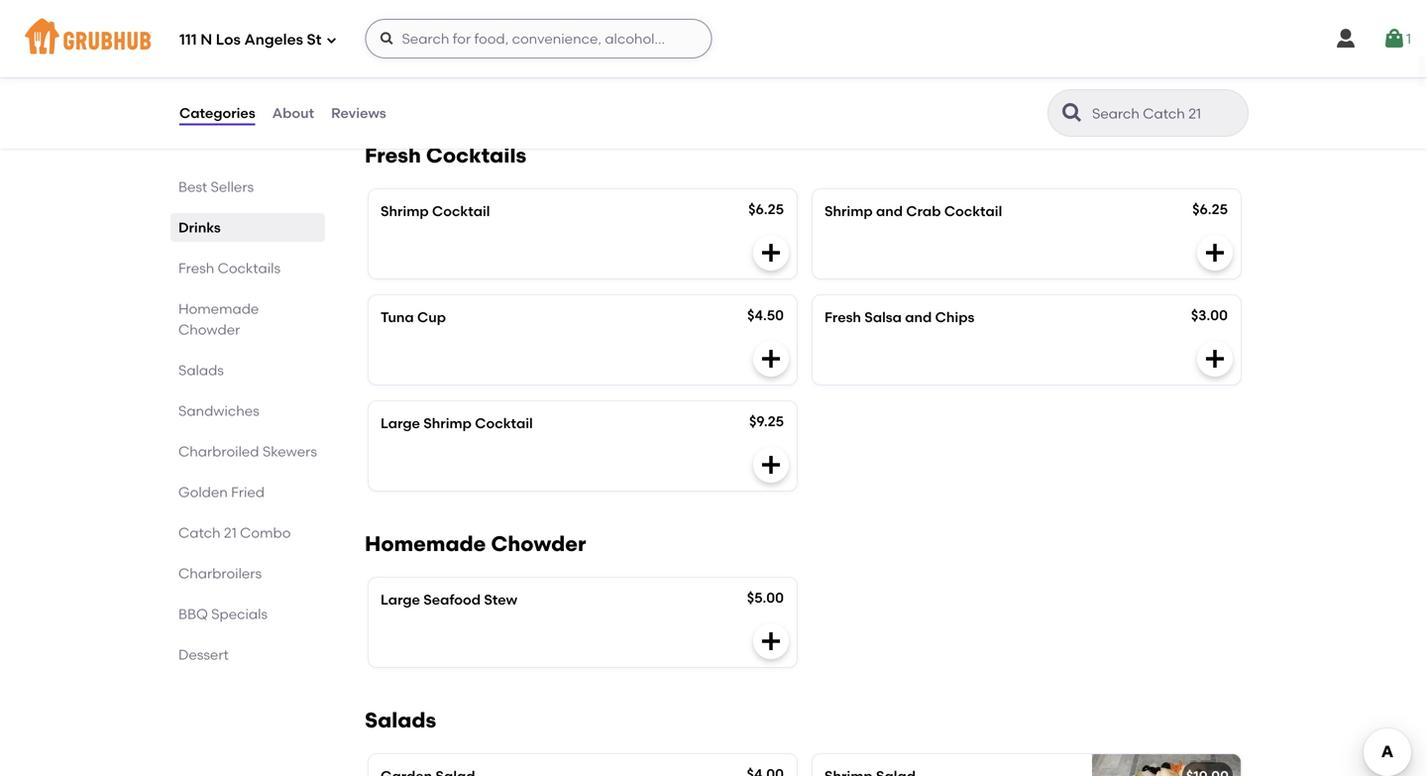 Task type: describe. For each thing, give the bounding box(es) containing it.
los
[[216, 31, 241, 49]]

Search Catch 21 search field
[[1090, 104, 1242, 123]]

large for large seafood stew
[[381, 591, 420, 608]]

combo
[[240, 524, 291, 541]]

sandwiches
[[178, 402, 259, 419]]

drinks
[[178, 219, 221, 236]]

svg image for shrimp cocktail
[[759, 241, 783, 264]]

1 horizontal spatial salads
[[365, 708, 436, 733]]

charbroilers
[[178, 565, 262, 582]]

charbroiled skewers tab
[[178, 441, 317, 462]]

1 button
[[1383, 21, 1411, 56]]

homemade chowder inside homemade chowder tab
[[178, 300, 259, 338]]

svg image for fresh salsa and chips
[[1203, 347, 1227, 371]]

tuna
[[381, 309, 414, 325]]

1 horizontal spatial cocktails
[[426, 143, 526, 168]]

seafood
[[424, 591, 481, 608]]

homemade inside button
[[381, 25, 461, 42]]

categories
[[179, 104, 255, 121]]

fresh cocktails tab
[[178, 258, 317, 279]]

shrimp for shrimp cocktail
[[381, 203, 429, 219]]

111
[[179, 31, 197, 49]]

search icon image
[[1061, 101, 1084, 125]]

1 horizontal spatial fresh
[[365, 143, 421, 168]]

golden
[[178, 484, 228, 501]]

sellers
[[211, 178, 254, 195]]

skewers
[[263, 443, 317, 460]]

specials
[[211, 606, 268, 622]]

svg image for large shrimp cocktail
[[759, 453, 783, 477]]

stew
[[484, 591, 518, 608]]

n
[[200, 31, 212, 49]]

reviews button
[[330, 77, 387, 149]]

$3.00
[[1191, 307, 1228, 323]]

golden fried
[[178, 484, 265, 501]]

large seafood stew
[[381, 591, 518, 608]]

$9.25
[[749, 413, 784, 430]]

bbq
[[178, 606, 208, 622]]

tuna cup
[[381, 309, 446, 325]]

catch 21 combo
[[178, 524, 291, 541]]

catch 21 combo tab
[[178, 522, 317, 543]]

svg image for homemade lemonade (24oz)
[[759, 63, 783, 87]]

large for large shrimp cocktail
[[381, 415, 420, 432]]

sandwiches tab
[[178, 400, 317, 421]]

best sellers tab
[[178, 176, 317, 197]]

about button
[[271, 77, 315, 149]]

salads tab
[[178, 360, 317, 381]]

catch
[[178, 524, 221, 541]]

shrimp cocktail
[[381, 203, 490, 219]]

svg image inside 1 button
[[1383, 27, 1406, 51]]

reviews
[[331, 104, 386, 121]]

shrimp for shrimp and crab cocktail
[[825, 203, 873, 219]]

categories button
[[178, 77, 256, 149]]

svg image for tuna cup
[[759, 347, 783, 371]]

cup
[[417, 309, 446, 325]]

fresh cocktails inside tab
[[178, 260, 281, 277]]



Task type: locate. For each thing, give the bounding box(es) containing it.
0 horizontal spatial and
[[876, 203, 903, 219]]

fresh cocktails down the drinks tab
[[178, 260, 281, 277]]

homemade chowder tab
[[178, 298, 317, 340]]

chowder up the stew
[[491, 531, 586, 556]]

111 n los angeles st
[[179, 31, 322, 49]]

0 vertical spatial cocktails
[[426, 143, 526, 168]]

21
[[224, 524, 237, 541]]

fried
[[231, 484, 265, 501]]

1
[[1406, 30, 1411, 47]]

0 vertical spatial fresh cocktails
[[365, 143, 526, 168]]

1 horizontal spatial and
[[905, 309, 932, 325]]

large
[[381, 415, 420, 432], [381, 591, 420, 608]]

angeles
[[244, 31, 303, 49]]

shrimp
[[381, 203, 429, 219], [825, 203, 873, 219], [424, 415, 472, 432]]

shrimp salad image
[[1092, 754, 1241, 776]]

0 vertical spatial large
[[381, 415, 420, 432]]

Search for food, convenience, alcohol... search field
[[365, 19, 712, 58]]

1 vertical spatial chowder
[[491, 531, 586, 556]]

bbq specials tab
[[178, 604, 317, 624]]

0 vertical spatial homemade chowder
[[178, 300, 259, 338]]

0 horizontal spatial homemade chowder
[[178, 300, 259, 338]]

bbq specials
[[178, 606, 268, 622]]

$6.25 for shrimp and crab cocktail
[[1193, 201, 1228, 217]]

charbroiled skewers
[[178, 443, 317, 460]]

1 horizontal spatial homemade chowder
[[365, 531, 586, 556]]

fresh left salsa
[[825, 309, 861, 325]]

homemade inside tab
[[178, 300, 259, 317]]

golden fried tab
[[178, 482, 317, 503]]

cocktails inside tab
[[218, 260, 281, 277]]

crab
[[906, 203, 941, 219]]

fresh down reviews at the left top of the page
[[365, 143, 421, 168]]

cocktails up shrimp cocktail
[[426, 143, 526, 168]]

svg image for shrimp and crab cocktail
[[1203, 241, 1227, 264]]

and right salsa
[[905, 309, 932, 325]]

1 vertical spatial homemade chowder
[[365, 531, 586, 556]]

1 vertical spatial cocktails
[[218, 260, 281, 277]]

svg image
[[1383, 27, 1406, 51], [759, 63, 783, 87], [759, 241, 783, 264], [1203, 241, 1227, 264], [759, 347, 783, 371], [1203, 347, 1227, 371], [759, 453, 783, 477], [759, 629, 783, 653]]

2 $6.25 from the left
[[1193, 201, 1228, 217]]

homemade left lemonade
[[381, 25, 461, 42]]

homemade up large seafood stew
[[365, 531, 486, 556]]

1 vertical spatial and
[[905, 309, 932, 325]]

1 vertical spatial large
[[381, 591, 420, 608]]

homemade chowder up salads tab
[[178, 300, 259, 338]]

dessert tab
[[178, 644, 317, 665]]

fresh cocktails up shrimp cocktail
[[365, 143, 526, 168]]

cocktails down the drinks tab
[[218, 260, 281, 277]]

dessert
[[178, 646, 229, 663]]

cocktail
[[432, 203, 490, 219], [944, 203, 1002, 219], [475, 415, 533, 432]]

st
[[307, 31, 322, 49]]

best sellers
[[178, 178, 254, 195]]

1 $6.25 from the left
[[749, 201, 784, 217]]

drinks tab
[[178, 217, 317, 238]]

and left crab
[[876, 203, 903, 219]]

chowder inside 'homemade chowder'
[[178, 321, 240, 338]]

$5.00
[[747, 589, 784, 606]]

0 vertical spatial salads
[[178, 362, 224, 379]]

1 vertical spatial fresh cocktails
[[178, 260, 281, 277]]

fresh inside tab
[[178, 260, 214, 277]]

homemade chowder up seafood
[[365, 531, 586, 556]]

0 vertical spatial chowder
[[178, 321, 240, 338]]

0 horizontal spatial fresh
[[178, 260, 214, 277]]

charbroiled
[[178, 443, 259, 460]]

main navigation navigation
[[0, 0, 1427, 77]]

1 vertical spatial salads
[[365, 708, 436, 733]]

best
[[178, 178, 207, 195]]

1 horizontal spatial fresh cocktails
[[365, 143, 526, 168]]

salsa
[[865, 309, 902, 325]]

1 horizontal spatial chowder
[[491, 531, 586, 556]]

salads inside tab
[[178, 362, 224, 379]]

shrimp and crab cocktail
[[825, 203, 1002, 219]]

fresh cocktails
[[365, 143, 526, 168], [178, 260, 281, 277]]

and
[[876, 203, 903, 219], [905, 309, 932, 325]]

svg image
[[1334, 27, 1358, 51], [379, 31, 395, 47], [326, 34, 337, 46], [1203, 63, 1227, 87]]

chips
[[935, 309, 975, 325]]

fresh down the drinks
[[178, 260, 214, 277]]

fresh
[[365, 143, 421, 168], [178, 260, 214, 277], [825, 309, 861, 325]]

1 large from the top
[[381, 415, 420, 432]]

0 horizontal spatial $6.25
[[749, 201, 784, 217]]

(24oz)
[[540, 25, 582, 42]]

homemade down "fresh cocktails" tab
[[178, 300, 259, 317]]

homemade
[[381, 25, 461, 42], [178, 300, 259, 317], [365, 531, 486, 556]]

fresh salsa and chips
[[825, 309, 975, 325]]

charbroilers tab
[[178, 563, 317, 584]]

0 vertical spatial fresh
[[365, 143, 421, 168]]

salads
[[178, 362, 224, 379], [365, 708, 436, 733]]

1 vertical spatial homemade
[[178, 300, 259, 317]]

2 large from the top
[[381, 591, 420, 608]]

cocktails
[[426, 143, 526, 168], [218, 260, 281, 277]]

about
[[272, 104, 314, 121]]

0 horizontal spatial chowder
[[178, 321, 240, 338]]

0 horizontal spatial fresh cocktails
[[178, 260, 281, 277]]

chowder up salads tab
[[178, 321, 240, 338]]

$6.25
[[749, 201, 784, 217], [1193, 201, 1228, 217]]

chowder
[[178, 321, 240, 338], [491, 531, 586, 556]]

homemade lemonade (24oz) button
[[369, 12, 797, 101]]

0 vertical spatial and
[[876, 203, 903, 219]]

homemade chowder
[[178, 300, 259, 338], [365, 531, 586, 556]]

1 vertical spatial fresh
[[178, 260, 214, 277]]

0 horizontal spatial cocktails
[[218, 260, 281, 277]]

homemade lemonade (24oz)
[[381, 25, 582, 42]]

large shrimp cocktail
[[381, 415, 533, 432]]

0 vertical spatial homemade
[[381, 25, 461, 42]]

$6.25 for shrimp cocktail
[[749, 201, 784, 217]]

svg image for large seafood stew
[[759, 629, 783, 653]]

lemonade
[[464, 25, 537, 42]]

0 horizontal spatial salads
[[178, 362, 224, 379]]

2 horizontal spatial fresh
[[825, 309, 861, 325]]

$4.50
[[747, 307, 784, 323]]

2 vertical spatial fresh
[[825, 309, 861, 325]]

1 horizontal spatial $6.25
[[1193, 201, 1228, 217]]

2 vertical spatial homemade
[[365, 531, 486, 556]]



Task type: vqa. For each thing, say whether or not it's contained in the screenshot.
$0 DELIVERY on the left top of page
no



